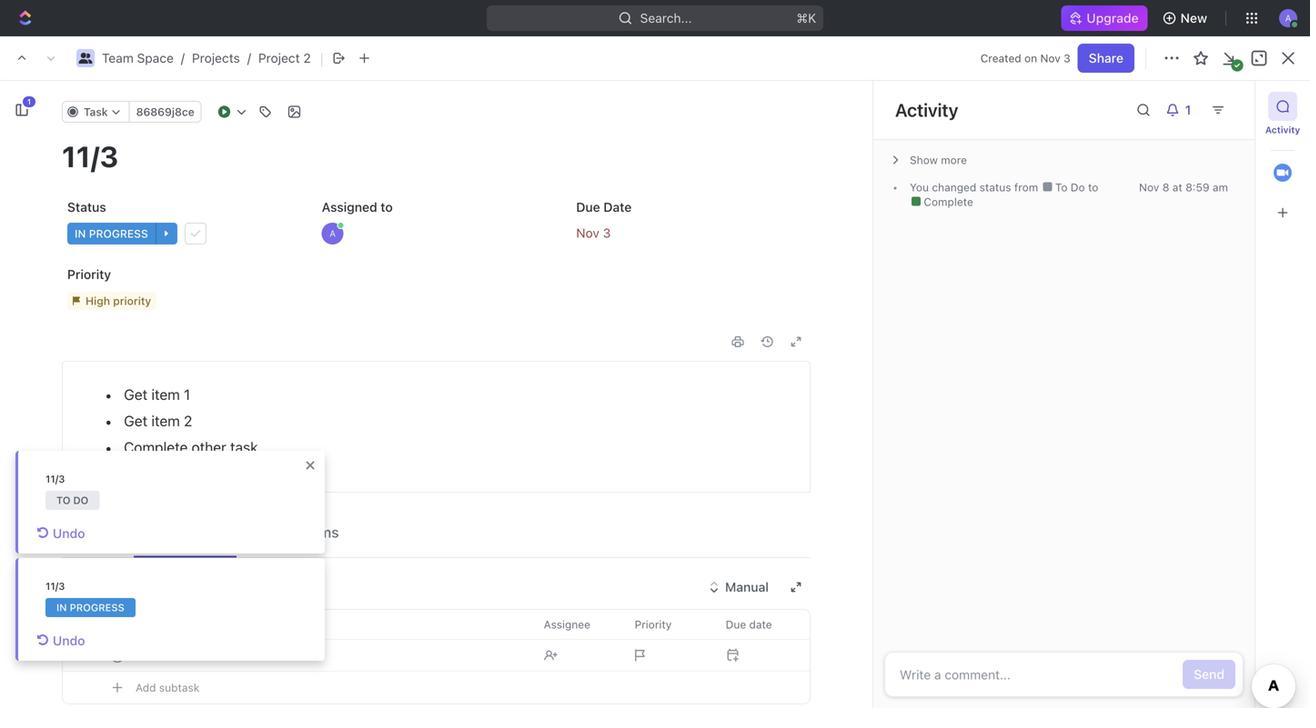 Task type: vqa. For each thing, say whether or not it's contained in the screenshot.
first Share BUTTON from the left
yes



Task type: describe. For each thing, give the bounding box(es) containing it.
11/3 for 11/3 to do
[[45, 474, 65, 485]]

⌘k
[[796, 10, 816, 25]]

changed
[[932, 181, 977, 194]]

priority
[[113, 295, 151, 307]]

projects inside team space / projects / project 2 |
[[192, 50, 240, 66]]

1 vertical spatial item
[[151, 413, 180, 430]]

2 inside get item 1 get item 2 complete other task
[[184, 413, 192, 430]]

due for due date
[[726, 619, 746, 631]]

on
[[1025, 52, 1037, 65]]

1 horizontal spatial 1 button
[[135, 347, 160, 365]]

add down high
[[95, 380, 118, 395]]

1 vertical spatial in progress
[[67, 258, 141, 271]]

space for team space
[[69, 50, 105, 66]]

upgrade link
[[1061, 5, 1148, 31]]

high
[[86, 295, 110, 307]]

1 get from the top
[[124, 386, 148, 404]]

task 2 link
[[90, 485, 358, 511]]

task right 1 dropdown button
[[1206, 117, 1234, 132]]

new button
[[1155, 4, 1218, 33]]

nov 3 button
[[571, 217, 811, 250]]

8:59
[[1186, 181, 1210, 194]]

to do
[[1052, 181, 1088, 194]]

task sidebar navigation tab list
[[1263, 92, 1303, 227]]

to inside 11/3 to do
[[56, 495, 70, 507]]

progress inside dropdown button
[[89, 227, 148, 240]]

|
[[320, 49, 324, 67]]

share for second share button
[[1091, 50, 1126, 66]]

search button
[[998, 164, 1069, 189]]

list
[[67, 169, 89, 184]]

in inside 11/3 in progress
[[56, 602, 67, 614]]

automations button
[[1145, 45, 1239, 72]]

show more
[[910, 154, 967, 167]]

1 inside 1 dropdown button
[[1185, 102, 1191, 117]]

search
[[1022, 169, 1064, 184]]

team space / projects / project 2 |
[[102, 49, 324, 67]]

due date button
[[715, 611, 806, 640]]

0 horizontal spatial 1 button
[[7, 96, 36, 125]]

date
[[604, 200, 632, 215]]

task button
[[62, 101, 130, 123]]

action
[[255, 524, 298, 541]]

project inside team space / projects / project 2 |
[[258, 50, 300, 66]]

undo for in
[[53, 634, 85, 649]]

nov for nov 8 at 8:59 am
[[1139, 181, 1159, 194]]

a for the topmost a dropdown button
[[1285, 13, 1291, 23]]

2 get from the top
[[124, 413, 148, 430]]

activity inside task sidebar content section
[[895, 99, 958, 121]]

attend
[[95, 554, 135, 569]]

0 vertical spatial priority
[[67, 267, 111, 282]]

in inside dropdown button
[[75, 227, 86, 240]]

list link
[[64, 164, 89, 189]]

you
[[910, 181, 929, 194]]

assigned to
[[322, 200, 393, 215]]

priority inside dropdown button
[[635, 619, 672, 631]]

4 / from the left
[[247, 50, 251, 66]]

a for bottommost a dropdown button
[[330, 228, 336, 239]]

assignee button
[[533, 611, 624, 640]]

send
[[1194, 667, 1225, 682]]

assignee
[[544, 619, 590, 631]]

manual
[[725, 580, 769, 595]]

status
[[980, 181, 1011, 194]]

at
[[1173, 181, 1183, 194]]

1 vertical spatial progress
[[82, 258, 141, 271]]

send button
[[1183, 661, 1236, 690]]

team space
[[34, 50, 105, 66]]

Search tasks... text field
[[1084, 207, 1266, 234]]

11/3 for 11/3
[[95, 348, 119, 363]]

nov 8 at 8:59 am
[[1139, 181, 1228, 194]]

subtask
[[159, 682, 200, 695]]

more
[[941, 154, 967, 167]]

11/3 in progress
[[45, 581, 124, 614]]

2 / from the left
[[181, 50, 185, 66]]

add task button up task 2 link
[[158, 427, 235, 449]]

space for team space / projects / project 2 |
[[137, 50, 174, 66]]

due date
[[576, 200, 632, 215]]

3 inside dropdown button
[[603, 226, 611, 241]]

customize button
[[1132, 164, 1225, 189]]

add task button up customize
[[1168, 110, 1245, 139]]

progress inside 11/3 in progress
[[70, 602, 124, 614]]

86869j8ce
[[136, 106, 194, 118]]

Edit task name text field
[[62, 139, 811, 174]]

item for remember
[[204, 648, 231, 663]]

attend meeting link
[[90, 549, 358, 575]]

add left task
[[180, 432, 201, 444]]

subtasks
[[62, 578, 133, 597]]

add up customize
[[1179, 117, 1203, 132]]

task left task
[[204, 432, 228, 444]]

changed status from
[[929, 181, 1041, 194]]

3 / from the left
[[200, 50, 204, 66]]

1 vertical spatial in
[[67, 258, 79, 271]]

1 projects from the left
[[144, 50, 192, 66]]

task up complete at the bottom left of page
[[122, 380, 148, 395]]

task 2
[[95, 490, 133, 505]]

high priority button
[[62, 285, 302, 318]]

remember item 3
[[136, 648, 242, 663]]

2 share button from the left
[[1080, 44, 1137, 73]]

show
[[910, 154, 938, 167]]

subtasks button
[[62, 566, 811, 610]]



Task type: locate. For each thing, give the bounding box(es) containing it.
action items
[[255, 524, 339, 541]]

from
[[1014, 181, 1038, 194]]

add task
[[1179, 117, 1234, 132], [95, 380, 148, 395], [180, 432, 228, 444], [95, 586, 148, 601]]

nov inside task sidebar content section
[[1139, 181, 1159, 194]]

2 vertical spatial 11/3
[[45, 581, 65, 593]]

details
[[69, 524, 116, 541]]

1 vertical spatial undo
[[53, 634, 85, 649]]

3 right remember
[[234, 648, 242, 663]]

project
[[230, 50, 273, 66], [258, 50, 300, 66], [44, 109, 125, 139]]

0 horizontal spatial space
[[69, 50, 105, 66]]

nov for nov 3
[[576, 226, 599, 241]]

1 vertical spatial 11/3
[[45, 474, 65, 485]]

complete
[[921, 196, 973, 208]]

add subtask button
[[63, 672, 871, 704]]

other
[[192, 439, 226, 456]]

upgrade
[[1087, 10, 1139, 25]]

undo down 11/3 in progress at the bottom left of the page
[[53, 634, 85, 649]]

remember
[[136, 648, 201, 663]]

new
[[1181, 10, 1207, 25]]

0 vertical spatial item
[[151, 386, 180, 404]]

project 2 left |
[[230, 50, 284, 66]]

1 horizontal spatial a
[[1285, 13, 1291, 23]]

add task button up complete at the bottom left of page
[[86, 377, 156, 399]]

0 vertical spatial a
[[1285, 13, 1291, 23]]

due for due date
[[576, 200, 600, 215]]

team space link
[[11, 47, 110, 69], [102, 50, 174, 66]]

space up 86869j8ce
[[137, 50, 174, 66]]

do down show more dropdown button
[[1071, 181, 1085, 194]]

items
[[302, 524, 339, 541]]

0 vertical spatial due
[[576, 200, 600, 215]]

0 vertical spatial project 2
[[230, 50, 284, 66]]

hide
[[1095, 169, 1123, 184]]

2
[[276, 50, 284, 66], [303, 50, 311, 66], [131, 109, 146, 139], [184, 413, 192, 430], [126, 490, 133, 505]]

0 horizontal spatial due
[[576, 200, 600, 215]]

1 share button from the left
[[1078, 44, 1135, 73]]

1 vertical spatial a button
[[316, 217, 556, 250]]

1 horizontal spatial due
[[726, 619, 746, 631]]

11/3 to do
[[45, 474, 88, 507]]

2 vertical spatial progress
[[70, 602, 124, 614]]

activity
[[895, 99, 958, 121], [1265, 125, 1300, 135]]

1 horizontal spatial space
[[137, 50, 174, 66]]

2 projects from the left
[[192, 50, 240, 66]]

2 horizontal spatial nov
[[1139, 181, 1159, 194]]

search...
[[640, 10, 692, 25]]

space inside team space / projects / project 2 |
[[137, 50, 174, 66]]

0 vertical spatial get
[[124, 386, 148, 404]]

do left task 2
[[73, 495, 88, 507]]

0 horizontal spatial priority
[[67, 267, 111, 282]]

add task for add task button above customize
[[1179, 117, 1234, 132]]

1 space from the left
[[69, 50, 105, 66]]

0 vertical spatial 1 button
[[7, 96, 36, 125]]

0 vertical spatial in
[[75, 227, 86, 240]]

11/3 inside 11/3 in progress
[[45, 581, 65, 593]]

team inside team space / projects / project 2 |
[[102, 50, 134, 66]]

progress
[[89, 227, 148, 240], [82, 258, 141, 271], [70, 602, 124, 614]]

8
[[1163, 181, 1169, 194]]

0 vertical spatial nov
[[1040, 52, 1061, 65]]

attend meeting
[[95, 554, 187, 569]]

1 vertical spatial nov
[[1139, 181, 1159, 194]]

add task for add task button underneath attend
[[95, 586, 148, 601]]

task up details
[[95, 490, 122, 505]]

add task down attend
[[95, 586, 148, 601]]

user group image
[[79, 53, 92, 64], [17, 54, 28, 63]]

add task button down attend
[[86, 583, 156, 605]]

2 vertical spatial in
[[56, 602, 67, 614]]

progress down the status
[[89, 227, 148, 240]]

customize
[[1155, 169, 1219, 184]]

task down attend meeting
[[122, 586, 148, 601]]

11/3 down high
[[95, 348, 119, 363]]

progress up high priority
[[82, 258, 141, 271]]

0 vertical spatial activity
[[895, 99, 958, 121]]

86869j8ce button
[[129, 101, 202, 123]]

to
[[1055, 181, 1068, 194], [1088, 181, 1099, 194], [381, 200, 393, 215], [56, 495, 70, 507]]

1 undo from the top
[[53, 526, 85, 541]]

priority button
[[624, 611, 715, 640]]

nov
[[1040, 52, 1061, 65], [1139, 181, 1159, 194], [576, 226, 599, 241]]

show more button
[[884, 147, 1244, 173]]

1 team from the left
[[34, 50, 65, 66]]

1 vertical spatial a
[[330, 228, 336, 239]]

add down attend
[[95, 586, 118, 601]]

2 vertical spatial item
[[204, 648, 231, 663]]

undo down 11/3 to do
[[53, 526, 85, 541]]

due inside dropdown button
[[726, 619, 746, 631]]

add subtask
[[136, 682, 200, 695]]

created on nov 3
[[981, 52, 1071, 65]]

due
[[576, 200, 600, 215], [726, 619, 746, 631]]

11/3
[[95, 348, 119, 363], [45, 474, 65, 485], [45, 581, 65, 593]]

1 down automations button
[[1185, 102, 1191, 117]]

1 horizontal spatial priority
[[635, 619, 672, 631]]

get item 1 get item 2 complete other task
[[124, 386, 258, 456]]

project 2
[[230, 50, 284, 66], [44, 109, 152, 139]]

11/3 up details button
[[45, 474, 65, 485]]

0 vertical spatial a button
[[1274, 4, 1303, 33]]

in progress
[[75, 227, 148, 240], [67, 258, 141, 271]]

high priority
[[86, 295, 151, 307]]

assigned
[[322, 200, 377, 215]]

1 vertical spatial do
[[73, 495, 88, 507]]

priority up high
[[67, 267, 111, 282]]

project 2 up list
[[44, 109, 152, 139]]

priority
[[67, 267, 111, 282], [635, 619, 672, 631]]

meeting
[[138, 554, 187, 569]]

2 team from the left
[[102, 50, 134, 66]]

0 vertical spatial in progress
[[75, 227, 148, 240]]

1 button
[[1158, 96, 1204, 125]]

details button
[[62, 516, 123, 550]]

0 vertical spatial do
[[1071, 181, 1085, 194]]

1 vertical spatial priority
[[635, 619, 672, 631]]

/
[[114, 50, 117, 66], [181, 50, 185, 66], [200, 50, 204, 66], [247, 50, 251, 66]]

0 vertical spatial progress
[[89, 227, 148, 240]]

1 vertical spatial 1 button
[[135, 347, 160, 365]]

user group image left team space
[[17, 54, 28, 63]]

11/3 for 11/3 in progress
[[45, 581, 65, 593]]

1 horizontal spatial team
[[102, 50, 134, 66]]

date
[[749, 619, 772, 631]]

add task up complete at the bottom left of page
[[95, 380, 148, 395]]

1 / from the left
[[114, 50, 117, 66]]

in progress down the status
[[75, 227, 148, 240]]

team
[[34, 50, 65, 66], [102, 50, 134, 66]]

2 undo from the top
[[53, 634, 85, 649]]

0 horizontal spatial activity
[[895, 99, 958, 121]]

1 share from the left
[[1089, 50, 1124, 66]]

nov inside dropdown button
[[576, 226, 599, 241]]

due date
[[726, 619, 772, 631]]

in progress inside dropdown button
[[75, 227, 148, 240]]

created
[[981, 52, 1021, 65]]

1 inside get item 1 get item 2 complete other task
[[184, 386, 190, 404]]

item for get
[[151, 386, 180, 404]]

/ up 86869j8ce button
[[200, 50, 204, 66]]

1 button down team space
[[7, 96, 36, 125]]

task
[[230, 439, 258, 456]]

user group image inside team space link
[[17, 54, 28, 63]]

nov down due date
[[576, 226, 599, 241]]

task
[[84, 106, 108, 118], [1206, 117, 1234, 132], [122, 380, 148, 395], [204, 432, 228, 444], [95, 490, 122, 505], [122, 586, 148, 601]]

add task up customize
[[1179, 117, 1234, 132]]

automations
[[1154, 50, 1230, 66]]

11/3 down details button
[[45, 581, 65, 593]]

share for 1st share button from left
[[1089, 50, 1124, 66]]

1 horizontal spatial activity
[[1265, 125, 1300, 135]]

progress down subtasks
[[70, 602, 124, 614]]

add task for add task button over complete at the bottom left of page
[[95, 380, 148, 395]]

1
[[27, 98, 31, 106], [1185, 102, 1191, 117], [152, 350, 158, 363], [184, 386, 190, 404]]

2 inside team space / projects / project 2 |
[[303, 50, 311, 66]]

1 horizontal spatial do
[[1071, 181, 1085, 194]]

task inside dropdown button
[[84, 106, 108, 118]]

add left subtask
[[136, 682, 156, 695]]

2 vertical spatial nov
[[576, 226, 599, 241]]

do inside 11/3 to do
[[73, 495, 88, 507]]

2 share from the left
[[1091, 50, 1126, 66]]

remember item 3 link
[[131, 643, 529, 669]]

undo for to
[[53, 526, 85, 541]]

add task left task
[[180, 432, 228, 444]]

action items button
[[247, 516, 346, 550]]

0 horizontal spatial do
[[73, 495, 88, 507]]

1 horizontal spatial user group image
[[79, 53, 92, 64]]

share
[[1089, 50, 1124, 66], [1091, 50, 1126, 66]]

team space link up task dropdown button
[[11, 47, 110, 69]]

complete
[[124, 439, 188, 456]]

0 horizontal spatial a
[[330, 228, 336, 239]]

11/3 inside 11/3 to do
[[45, 474, 65, 485]]

3 right on
[[1064, 52, 1071, 65]]

1 button down priority
[[135, 347, 160, 365]]

0 vertical spatial 11/3
[[95, 348, 119, 363]]

priority right assignee dropdown button
[[635, 619, 672, 631]]

do inside task sidebar content section
[[1071, 181, 1085, 194]]

hide button
[[1073, 164, 1128, 189]]

projects link
[[121, 47, 196, 69], [192, 50, 240, 66]]

0 vertical spatial undo
[[53, 526, 85, 541]]

task sidebar content section
[[869, 81, 1255, 709]]

due up nov 3
[[576, 200, 600, 215]]

0 horizontal spatial a button
[[316, 217, 556, 250]]

1 left task dropdown button
[[27, 98, 31, 106]]

0 horizontal spatial user group image
[[17, 54, 28, 63]]

/ up 86869j8ce
[[181, 50, 185, 66]]

3 up task 2
[[123, 432, 130, 444]]

nov left the 8
[[1139, 181, 1159, 194]]

item
[[151, 386, 180, 404], [151, 413, 180, 430], [204, 648, 231, 663]]

1 vertical spatial due
[[726, 619, 746, 631]]

1 vertical spatial activity
[[1265, 125, 1300, 135]]

team for team space / projects / project 2 |
[[102, 50, 134, 66]]

activity inside task sidebar navigation tab list
[[1265, 125, 1300, 135]]

2 space from the left
[[137, 50, 174, 66]]

0 horizontal spatial team
[[34, 50, 65, 66]]

3 down due date
[[603, 226, 611, 241]]

in progress button
[[62, 217, 302, 250]]

1 horizontal spatial nov
[[1040, 52, 1061, 65]]

1 button
[[7, 96, 36, 125], [135, 347, 160, 365]]

/ right team space
[[114, 50, 117, 66]]

1 horizontal spatial project 2
[[230, 50, 284, 66]]

do
[[1071, 181, 1085, 194], [73, 495, 88, 507]]

1 up complete at the bottom left of page
[[184, 386, 190, 404]]

user group image up task dropdown button
[[79, 53, 92, 64]]

team for team space
[[34, 50, 65, 66]]

/ left |
[[247, 50, 251, 66]]

0 horizontal spatial project 2
[[44, 109, 152, 139]]

add inside button
[[136, 682, 156, 695]]

1 horizontal spatial a button
[[1274, 4, 1303, 33]]

nov right on
[[1040, 52, 1061, 65]]

nov 3
[[576, 226, 611, 241]]

in progress up high
[[67, 258, 141, 271]]

1 vertical spatial get
[[124, 413, 148, 430]]

am
[[1213, 181, 1228, 194]]

space up task dropdown button
[[69, 50, 105, 66]]

0 horizontal spatial nov
[[576, 226, 599, 241]]

status
[[67, 200, 106, 215]]

1 down high priority dropdown button
[[152, 350, 158, 363]]

task down team space
[[84, 106, 108, 118]]

team space link up 86869j8ce
[[102, 50, 174, 66]]

1 vertical spatial project 2
[[44, 109, 152, 139]]

due left date
[[726, 619, 746, 631]]

a button
[[1274, 4, 1303, 33], [316, 217, 556, 250]]



